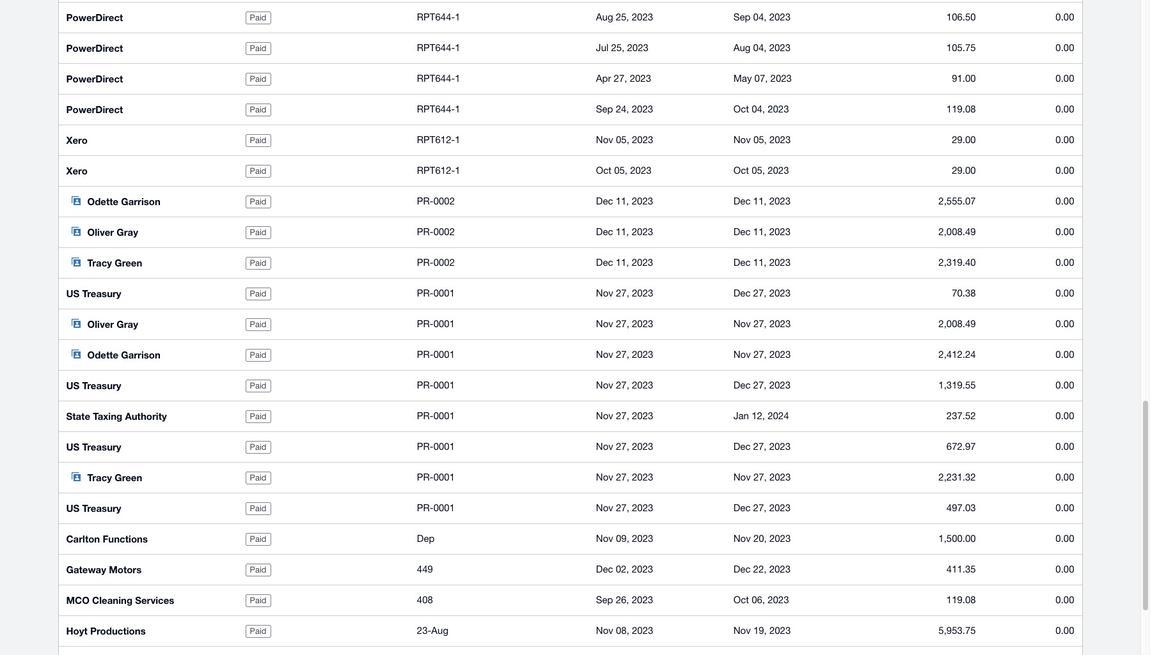 Task type: locate. For each thing, give the bounding box(es) containing it.
1 vertical spatial 29.00
[[952, 165, 976, 176]]

pr-0001
[[417, 288, 455, 299], [417, 319, 455, 330], [417, 349, 455, 360], [417, 380, 455, 391], [417, 411, 455, 422], [417, 442, 455, 452], [417, 472, 455, 483], [417, 503, 455, 514]]

2,008.49 for dec 11, 2023
[[939, 227, 976, 237]]

1 vertical spatial oliver gray link
[[59, 309, 238, 340]]

functions
[[103, 534, 148, 545]]

gray for pr-0002
[[117, 227, 138, 238]]

powerdirect for sep 24, 2023
[[66, 104, 123, 115]]

0 horizontal spatial nov 05, 2023
[[596, 134, 654, 145]]

2,231.32
[[939, 472, 976, 483]]

dec 27, 2023 for 672.97
[[734, 442, 791, 452]]

0 vertical spatial sep
[[734, 12, 751, 22]]

us treasury for 1,319.55
[[66, 380, 121, 392]]

4 pr-0001 from the top
[[417, 380, 455, 391]]

1 oct 05, 2023 from the left
[[596, 165, 652, 176]]

1 garrison from the top
[[121, 196, 161, 207]]

rpt612-
[[417, 134, 455, 145], [417, 165, 455, 176]]

1 vertical spatial xero
[[66, 165, 88, 177]]

1 oliver gray from the top
[[87, 227, 138, 238]]

pr-0002 link
[[417, 194, 581, 209], [417, 225, 581, 240], [417, 255, 581, 271]]

pr-0002 for tracy green
[[417, 257, 455, 268]]

70.38
[[952, 288, 976, 299]]

6 0.00 from the top
[[1056, 165, 1075, 176]]

dec 22, 2023
[[734, 564, 791, 575]]

0 vertical spatial 2,008.49
[[939, 227, 976, 237]]

0 vertical spatial pr-0002 link
[[417, 194, 581, 209]]

2 green from the top
[[115, 472, 142, 484]]

oct 05, 2023 down sep 24, 2023
[[596, 165, 652, 176]]

2 rpt644- from the top
[[417, 42, 455, 53]]

2 horizontal spatial aug
[[734, 42, 751, 53]]

treasury
[[82, 288, 121, 299], [82, 380, 121, 392], [82, 442, 121, 453], [82, 503, 121, 514]]

04, down '07,'
[[752, 104, 765, 115]]

green for pr-0002
[[115, 257, 142, 269]]

1 tracy from the top
[[87, 257, 112, 269]]

06,
[[752, 595, 765, 606]]

20,
[[754, 534, 767, 545]]

8 0001 from the top
[[434, 503, 455, 514]]

2 vertical spatial sep
[[596, 595, 613, 606]]

1 green from the top
[[115, 257, 142, 269]]

119.08 down 91.00
[[947, 104, 976, 115]]

rpt644-1
[[417, 12, 460, 22], [417, 42, 460, 53], [417, 73, 460, 84], [417, 104, 460, 115]]

1 xero link from the top
[[59, 125, 238, 155]]

0 vertical spatial odette garrison link
[[59, 186, 238, 217]]

rpt612- for oct
[[417, 165, 455, 176]]

119.08 down the 411.35
[[947, 595, 976, 606]]

rpt644-1 link for sep 24, 2023
[[417, 102, 581, 117]]

21 0.00 from the top
[[1056, 626, 1075, 637]]

paid
[[250, 13, 267, 22], [250, 44, 267, 53], [250, 74, 267, 84], [250, 105, 267, 115], [250, 136, 267, 145], [250, 166, 267, 176], [250, 197, 267, 207], [250, 228, 267, 237], [250, 259, 267, 268], [250, 289, 267, 299], [250, 320, 267, 330], [250, 351, 267, 360], [250, 381, 267, 391], [250, 412, 267, 422], [250, 443, 267, 452], [250, 474, 267, 483], [250, 504, 267, 514], [250, 535, 267, 545], [250, 566, 267, 575], [250, 596, 267, 606], [250, 627, 267, 637]]

1 xero from the top
[[66, 134, 88, 146]]

2 powerdirect from the top
[[66, 42, 123, 54]]

0 vertical spatial tracy green link
[[59, 248, 238, 278]]

nov 27, 2023
[[596, 288, 654, 299], [596, 319, 654, 330], [734, 319, 791, 330], [596, 349, 654, 360], [734, 349, 791, 360], [596, 380, 654, 391], [596, 411, 654, 422], [596, 442, 654, 452], [596, 472, 654, 483], [734, 472, 791, 483], [596, 503, 654, 514]]

2 tracy from the top
[[87, 472, 112, 484]]

3 rpt644-1 from the top
[[417, 73, 460, 84]]

13 0.00 from the top
[[1056, 380, 1075, 391]]

0.00
[[1056, 12, 1075, 22], [1056, 42, 1075, 53], [1056, 73, 1075, 84], [1056, 104, 1075, 115], [1056, 134, 1075, 145], [1056, 165, 1075, 176], [1056, 196, 1075, 207], [1056, 227, 1075, 237], [1056, 257, 1075, 268], [1056, 288, 1075, 299], [1056, 319, 1075, 330], [1056, 349, 1075, 360], [1056, 380, 1075, 391], [1056, 411, 1075, 422], [1056, 442, 1075, 452], [1056, 472, 1075, 483], [1056, 503, 1075, 514], [1056, 534, 1075, 545], [1056, 564, 1075, 575], [1056, 595, 1075, 606], [1056, 626, 1075, 637]]

us for 70.38
[[66, 288, 80, 299]]

1 vertical spatial gray
[[117, 319, 138, 330]]

pr-0002 for oliver gray
[[417, 227, 455, 237]]

1 vertical spatial oliver
[[87, 319, 114, 330]]

1 vertical spatial odette
[[87, 349, 118, 361]]

1 us from the top
[[66, 288, 80, 299]]

0 vertical spatial green
[[115, 257, 142, 269]]

oliver gray link
[[59, 217, 238, 248], [59, 309, 238, 340]]

1 vertical spatial 04,
[[754, 42, 767, 53]]

1 vertical spatial tracy green link
[[59, 463, 238, 493]]

0 vertical spatial rpt612-1 link
[[417, 132, 581, 148]]

3 pr-0002 from the top
[[417, 257, 455, 268]]

motors
[[109, 564, 142, 576]]

dec 27, 2023 for 70.38
[[734, 288, 791, 299]]

15 paid from the top
[[250, 443, 267, 452]]

1 dec 27, 2023 from the top
[[734, 288, 791, 299]]

tracy green
[[87, 257, 142, 269], [87, 472, 142, 484]]

may
[[734, 73, 752, 84]]

04, up '07,'
[[754, 42, 767, 53]]

2,412.24
[[939, 349, 976, 360]]

mco cleaning services
[[66, 595, 174, 607]]

nov 05, 2023 down sep 24, 2023
[[596, 134, 654, 145]]

1 0002 from the top
[[434, 196, 455, 207]]

0 vertical spatial pr-0002
[[417, 196, 455, 207]]

odette garrison
[[87, 196, 161, 207], [87, 349, 161, 361]]

408 link
[[417, 593, 581, 609]]

2 odette garrison link from the top
[[59, 340, 238, 370]]

11 paid from the top
[[250, 320, 267, 330]]

may 07, 2023
[[734, 73, 792, 84]]

1 vertical spatial rpt612-1 link
[[417, 163, 581, 179]]

2 paid from the top
[[250, 44, 267, 53]]

4 us treasury link from the top
[[59, 493, 238, 524]]

1 for apr 27, 2023
[[455, 73, 460, 84]]

us treasury for 497.03
[[66, 503, 121, 514]]

pr-0001 link
[[417, 286, 581, 301], [417, 317, 581, 332], [417, 347, 581, 363], [417, 378, 581, 394], [417, 409, 581, 424], [417, 440, 581, 455], [417, 470, 581, 486], [417, 501, 581, 516]]

1 for jul 25, 2023
[[455, 42, 460, 53]]

1 us treasury from the top
[[66, 288, 121, 299]]

1 for oct 05, 2023
[[455, 165, 460, 176]]

sep
[[734, 12, 751, 22], [596, 104, 613, 115], [596, 595, 613, 606]]

oliver gray
[[87, 227, 138, 238], [87, 319, 138, 330]]

dec 11, 2023
[[596, 196, 653, 207], [734, 196, 791, 207], [596, 227, 653, 237], [734, 227, 791, 237], [596, 257, 653, 268], [734, 257, 791, 268]]

xero
[[66, 134, 88, 146], [66, 165, 88, 177]]

1 vertical spatial rpt612-1
[[417, 165, 460, 176]]

5 pr-0001 link from the top
[[417, 409, 581, 424]]

6 pr-0001 from the top
[[417, 442, 455, 452]]

0001 for 1,319.55
[[434, 380, 455, 391]]

0 vertical spatial 25,
[[616, 12, 629, 22]]

jul
[[596, 42, 609, 53]]

16 0.00 from the top
[[1056, 472, 1075, 483]]

nov 19, 2023
[[734, 626, 791, 637]]

1 1 from the top
[[455, 12, 460, 22]]

0 vertical spatial tracy green
[[87, 257, 142, 269]]

nov 05, 2023 down oct 04, 2023
[[734, 134, 791, 145]]

sep left 26,
[[596, 595, 613, 606]]

rpt644- for jul
[[417, 42, 455, 53]]

4 dec 27, 2023 from the top
[[734, 503, 791, 514]]

0001 for 2,412.24
[[434, 349, 455, 360]]

powerdirect
[[66, 12, 123, 23], [66, 42, 123, 54], [66, 73, 123, 84], [66, 104, 123, 115]]

odette
[[87, 196, 118, 207], [87, 349, 118, 361]]

3 treasury from the top
[[82, 442, 121, 453]]

mco cleaning services link
[[59, 585, 238, 616]]

12 paid from the top
[[250, 351, 267, 360]]

treasury for 672.97
[[82, 442, 121, 453]]

27,
[[614, 73, 627, 84], [616, 288, 630, 299], [754, 288, 767, 299], [616, 319, 630, 330], [754, 319, 767, 330], [616, 349, 630, 360], [754, 349, 767, 360], [616, 380, 630, 391], [754, 380, 767, 391], [616, 411, 630, 422], [616, 442, 630, 452], [754, 442, 767, 452], [616, 472, 630, 483], [754, 472, 767, 483], [616, 503, 630, 514], [754, 503, 767, 514]]

oct 05, 2023
[[596, 165, 652, 176], [734, 165, 789, 176]]

powerdirect for jul 25, 2023
[[66, 42, 123, 54]]

0 horizontal spatial oct 05, 2023
[[596, 165, 652, 176]]

3 0001 from the top
[[434, 349, 455, 360]]

0 vertical spatial rpt612-
[[417, 134, 455, 145]]

us treasury for 672.97
[[66, 442, 121, 453]]

1 rpt644-1 from the top
[[417, 12, 460, 22]]

2,008.49
[[939, 227, 976, 237], [939, 319, 976, 330]]

2 vertical spatial pr-0002
[[417, 257, 455, 268]]

powerdirect link
[[59, 2, 238, 33], [59, 33, 238, 63], [59, 63, 238, 94], [59, 94, 238, 125]]

1 vertical spatial pr-0002
[[417, 227, 455, 237]]

1 oliver from the top
[[87, 227, 114, 238]]

green
[[115, 257, 142, 269], [115, 472, 142, 484]]

jan
[[734, 411, 749, 422]]

2 rpt612-1 link from the top
[[417, 163, 581, 179]]

05,
[[616, 134, 630, 145], [754, 134, 767, 145], [614, 165, 628, 176], [752, 165, 765, 176]]

10 pr- from the top
[[417, 472, 434, 483]]

1 2,008.49 from the top
[[939, 227, 976, 237]]

oct
[[734, 104, 749, 115], [596, 165, 612, 176], [734, 165, 749, 176], [734, 595, 749, 606]]

2 us treasury link from the top
[[59, 370, 238, 401]]

nov 27, 2023 for 70.38
[[596, 288, 654, 299]]

3 1 from the top
[[455, 73, 460, 84]]

pr-0001 for 2,008.49
[[417, 319, 455, 330]]

9 0.00 from the top
[[1056, 257, 1075, 268]]

hoyt productions link
[[59, 616, 238, 647]]

0001
[[434, 288, 455, 299], [434, 319, 455, 330], [434, 349, 455, 360], [434, 380, 455, 391], [434, 411, 455, 422], [434, 442, 455, 452], [434, 472, 455, 483], [434, 503, 455, 514]]

24,
[[616, 104, 629, 115]]

gateway motors link
[[59, 555, 238, 585]]

rpt644- for aug
[[417, 12, 455, 22]]

25, up jul 25, 2023
[[616, 12, 629, 22]]

0 vertical spatial 29.00
[[952, 134, 976, 145]]

1 vertical spatial odette garrison link
[[59, 340, 238, 370]]

services
[[135, 595, 174, 607]]

3 powerdirect link from the top
[[59, 63, 238, 94]]

rpt612-1 link for nov 05, 2023
[[417, 132, 581, 148]]

1 rpt644- from the top
[[417, 12, 455, 22]]

11,
[[616, 196, 629, 207], [754, 196, 767, 207], [616, 227, 629, 237], [754, 227, 767, 237], [616, 257, 629, 268], [754, 257, 767, 268]]

tracy for pr-0001
[[87, 472, 112, 484]]

2 rpt644-1 from the top
[[417, 42, 460, 53]]

1 vertical spatial sep
[[596, 104, 613, 115]]

19,
[[754, 626, 767, 637]]

nov 27, 2023 for 497.03
[[596, 503, 654, 514]]

2023
[[632, 12, 653, 22], [770, 12, 791, 22], [627, 42, 649, 53], [770, 42, 791, 53], [630, 73, 651, 84], [771, 73, 792, 84], [632, 104, 653, 115], [768, 104, 789, 115], [632, 134, 654, 145], [770, 134, 791, 145], [630, 165, 652, 176], [768, 165, 789, 176], [632, 196, 653, 207], [770, 196, 791, 207], [632, 227, 653, 237], [770, 227, 791, 237], [632, 257, 653, 268], [770, 257, 791, 268], [632, 288, 654, 299], [770, 288, 791, 299], [632, 319, 654, 330], [770, 319, 791, 330], [632, 349, 654, 360], [770, 349, 791, 360], [632, 380, 654, 391], [770, 380, 791, 391], [632, 411, 654, 422], [632, 442, 654, 452], [770, 442, 791, 452], [632, 472, 654, 483], [770, 472, 791, 483], [632, 503, 654, 514], [770, 503, 791, 514], [632, 534, 654, 545], [770, 534, 791, 545], [632, 564, 653, 575], [770, 564, 791, 575], [632, 595, 653, 606], [768, 595, 789, 606], [632, 626, 654, 637], [770, 626, 791, 637]]

pr-0002
[[417, 196, 455, 207], [417, 227, 455, 237], [417, 257, 455, 268]]

1 tracy green link from the top
[[59, 248, 238, 278]]

8 pr-0001 link from the top
[[417, 501, 581, 516]]

us for 672.97
[[66, 442, 80, 453]]

2 oliver gray from the top
[[87, 319, 138, 330]]

4 powerdirect from the top
[[66, 104, 123, 115]]

aug
[[596, 12, 613, 22], [734, 42, 751, 53], [431, 626, 449, 637]]

0 vertical spatial rpt612-1
[[417, 134, 460, 145]]

1 powerdirect link from the top
[[59, 2, 238, 33]]

0 vertical spatial oliver gray
[[87, 227, 138, 238]]

0001 for 2,231.32
[[434, 472, 455, 483]]

0002 for gray
[[434, 227, 455, 237]]

rpt644-
[[417, 12, 455, 22], [417, 42, 455, 53], [417, 73, 455, 84], [417, 104, 455, 115]]

1 odette from the top
[[87, 196, 118, 207]]

0002
[[434, 196, 455, 207], [434, 227, 455, 237], [434, 257, 455, 268]]

3 dec 27, 2023 from the top
[[734, 442, 791, 452]]

1 vertical spatial tracy green
[[87, 472, 142, 484]]

25, right 'jul'
[[611, 42, 625, 53]]

2 gray from the top
[[117, 319, 138, 330]]

3 us treasury from the top
[[66, 442, 121, 453]]

1,500.00
[[939, 534, 976, 545]]

1 29.00 from the top
[[952, 134, 976, 145]]

aug up 'jul'
[[596, 12, 613, 22]]

3 pr-0001 from the top
[[417, 349, 455, 360]]

1 horizontal spatial oct 05, 2023
[[734, 165, 789, 176]]

0 vertical spatial oliver gray link
[[59, 217, 238, 248]]

1 vertical spatial rpt612-
[[417, 165, 455, 176]]

1 pr-0001 from the top
[[417, 288, 455, 299]]

3 us treasury link from the top
[[59, 432, 238, 463]]

pr-0001 link for 70.38
[[417, 286, 581, 301]]

09,
[[616, 534, 630, 545]]

4 rpt644- from the top
[[417, 104, 455, 115]]

oct 05, 2023 down oct 04, 2023
[[734, 165, 789, 176]]

pr-0001 for 70.38
[[417, 288, 455, 299]]

1 vertical spatial odette garrison
[[87, 349, 161, 361]]

tracy green link for pr-0001
[[59, 463, 238, 493]]

4 us treasury from the top
[[66, 503, 121, 514]]

08,
[[616, 626, 630, 637]]

xero link
[[59, 125, 238, 155], [59, 155, 238, 186]]

04, for sep
[[754, 12, 767, 22]]

2 odette from the top
[[87, 349, 118, 361]]

us treasury
[[66, 288, 121, 299], [66, 380, 121, 392], [66, 442, 121, 453], [66, 503, 121, 514]]

3 rpt644- from the top
[[417, 73, 455, 84]]

25,
[[616, 12, 629, 22], [611, 42, 625, 53]]

0 vertical spatial 119.08
[[947, 104, 976, 115]]

0 vertical spatial oliver
[[87, 227, 114, 238]]

carlton functions link
[[59, 524, 238, 555]]

cleaning
[[92, 595, 133, 607]]

2 tracy green from the top
[[87, 472, 142, 484]]

sep for powerdirect
[[596, 104, 613, 115]]

jan 12, 2024
[[734, 411, 789, 422]]

4 pr-0001 link from the top
[[417, 378, 581, 394]]

11 pr- from the top
[[417, 503, 434, 514]]

1 horizontal spatial nov 05, 2023
[[734, 134, 791, 145]]

5 pr- from the top
[[417, 319, 434, 330]]

nov 27, 2023 for 2,008.49
[[596, 319, 654, 330]]

2 rpt612- from the top
[[417, 165, 455, 176]]

1 vertical spatial oliver gray
[[87, 319, 138, 330]]

1 vertical spatial tracy
[[87, 472, 112, 484]]

1 for aug 25, 2023
[[455, 12, 460, 22]]

2 vertical spatial 0002
[[434, 257, 455, 268]]

4 0001 from the top
[[434, 380, 455, 391]]

1 powerdirect from the top
[[66, 12, 123, 23]]

0 vertical spatial gray
[[117, 227, 138, 238]]

0 vertical spatial odette
[[87, 196, 118, 207]]

1 odette garrison link from the top
[[59, 186, 238, 217]]

nov 05, 2023
[[596, 134, 654, 145], [734, 134, 791, 145]]

sep left 24, on the right top of the page
[[596, 104, 613, 115]]

oct for mco cleaning services
[[734, 595, 749, 606]]

1 odette garrison from the top
[[87, 196, 161, 207]]

productions
[[90, 626, 146, 637]]

2 xero link from the top
[[59, 155, 238, 186]]

1 vertical spatial garrison
[[121, 349, 161, 361]]

rpt644-1 link for apr 27, 2023
[[417, 71, 581, 86]]

105.75
[[947, 42, 976, 53]]

1
[[455, 12, 460, 22], [455, 42, 460, 53], [455, 73, 460, 84], [455, 104, 460, 115], [455, 134, 460, 145], [455, 165, 460, 176]]

rpt644-1 for jul 25, 2023
[[417, 42, 460, 53]]

pr-0001 link for 2,231.32
[[417, 470, 581, 486]]

0 vertical spatial xero
[[66, 134, 88, 146]]

nov 27, 2023 for 2,231.32
[[596, 472, 654, 483]]

7 paid from the top
[[250, 197, 267, 207]]

2 powerdirect link from the top
[[59, 33, 238, 63]]

pr-0001 link for 672.97
[[417, 440, 581, 455]]

04, up the aug 04, 2023
[[754, 12, 767, 22]]

aug down "408"
[[431, 626, 449, 637]]

29.00 down 91.00
[[952, 134, 976, 145]]

powerdirect link for sep 24, 2023
[[59, 94, 238, 125]]

tracy green for pr-0001
[[87, 472, 142, 484]]

oliver for pr-0002
[[87, 227, 114, 238]]

2 0001 from the top
[[434, 319, 455, 330]]

grouped payslip icon image
[[71, 196, 81, 205], [71, 196, 81, 205], [71, 227, 81, 236], [71, 227, 81, 236], [71, 258, 81, 267], [71, 258, 81, 267], [71, 319, 81, 328], [71, 319, 81, 328], [71, 350, 81, 359], [71, 350, 81, 359], [71, 473, 81, 482], [71, 473, 81, 482]]

3 pr-0002 link from the top
[[417, 255, 581, 271]]

rpt612-1 link for oct 05, 2023
[[417, 163, 581, 179]]

1 vertical spatial 2,008.49
[[939, 319, 976, 330]]

1 horizontal spatial aug
[[596, 12, 613, 22]]

1 for sep 24, 2023
[[455, 104, 460, 115]]

4 treasury from the top
[[82, 503, 121, 514]]

29.00
[[952, 134, 976, 145], [952, 165, 976, 176]]

2 0002 from the top
[[434, 227, 455, 237]]

3 rpt644-1 link from the top
[[417, 71, 581, 86]]

0 vertical spatial tracy
[[87, 257, 112, 269]]

2 vertical spatial 04,
[[752, 104, 765, 115]]

oliver
[[87, 227, 114, 238], [87, 319, 114, 330]]

0 vertical spatial garrison
[[121, 196, 161, 207]]

119.08 for mco cleaning services
[[947, 595, 976, 606]]

6 0001 from the top
[[434, 442, 455, 452]]

0 vertical spatial 0002
[[434, 196, 455, 207]]

1 vertical spatial 25,
[[611, 42, 625, 53]]

1 vertical spatial pr-0002 link
[[417, 225, 581, 240]]

odette garrison link for pr-0002
[[59, 186, 238, 217]]

gray
[[117, 227, 138, 238], [117, 319, 138, 330]]

2 vertical spatial pr-0002 link
[[417, 255, 581, 271]]

1 vertical spatial aug
[[734, 42, 751, 53]]

1 vertical spatial 119.08
[[947, 595, 976, 606]]

0 vertical spatial odette garrison
[[87, 196, 161, 207]]

0 vertical spatial aug
[[596, 12, 613, 22]]

2,008.49 up 2,319.40
[[939, 227, 976, 237]]

2 us from the top
[[66, 380, 80, 392]]

us treasury link
[[59, 278, 238, 309], [59, 370, 238, 401], [59, 432, 238, 463], [59, 493, 238, 524]]

nov
[[596, 134, 614, 145], [734, 134, 751, 145], [596, 288, 614, 299], [596, 319, 614, 330], [734, 319, 751, 330], [596, 349, 614, 360], [734, 349, 751, 360], [596, 380, 614, 391], [596, 411, 614, 422], [596, 442, 614, 452], [596, 472, 614, 483], [734, 472, 751, 483], [596, 503, 614, 514], [596, 534, 614, 545], [734, 534, 751, 545], [596, 626, 614, 637], [734, 626, 751, 637]]

17 0.00 from the top
[[1056, 503, 1075, 514]]

treasury for 70.38
[[82, 288, 121, 299]]

rpt644- for apr
[[417, 73, 455, 84]]

0 horizontal spatial aug
[[431, 626, 449, 637]]

1 us treasury link from the top
[[59, 278, 238, 309]]

0 vertical spatial 04,
[[754, 12, 767, 22]]

07,
[[755, 73, 768, 84]]

2 pr-0002 link from the top
[[417, 225, 581, 240]]

sep for mco cleaning services
[[596, 595, 613, 606]]

29.00 for nov 05, 2023
[[952, 134, 976, 145]]

1 vertical spatial green
[[115, 472, 142, 484]]

powerdirect for aug 25, 2023
[[66, 12, 123, 23]]

odette garrison for pr-0002
[[87, 196, 161, 207]]

2 oliver gray link from the top
[[59, 309, 238, 340]]

sep up the aug 04, 2023
[[734, 12, 751, 22]]

odette garrison for pr-0001
[[87, 349, 161, 361]]

29.00 up 2,555.07
[[952, 165, 976, 176]]

aug up may
[[734, 42, 751, 53]]

91.00
[[952, 73, 976, 84]]

4 1 from the top
[[455, 104, 460, 115]]

2,008.49 up 2,412.24
[[939, 319, 976, 330]]

aug for aug 25, 2023
[[596, 12, 613, 22]]

2 pr-0001 link from the top
[[417, 317, 581, 332]]

1 vertical spatial 0002
[[434, 227, 455, 237]]



Task type: vqa. For each thing, say whether or not it's contained in the screenshot.


Task type: describe. For each thing, give the bounding box(es) containing it.
20 paid from the top
[[250, 596, 267, 606]]

pr-0002 for odette garrison
[[417, 196, 455, 207]]

pr-0001 for 497.03
[[417, 503, 455, 514]]

17 paid from the top
[[250, 504, 267, 514]]

sep 04, 2023
[[734, 12, 791, 22]]

dep
[[417, 534, 435, 545]]

5 paid from the top
[[250, 136, 267, 145]]

garrison for pr-0001
[[121, 349, 161, 361]]

rpt644- for sep
[[417, 104, 455, 115]]

oliver gray for pr-0001
[[87, 319, 138, 330]]

0001 for 2,008.49
[[434, 319, 455, 330]]

14 paid from the top
[[250, 412, 267, 422]]

1 0.00 from the top
[[1056, 12, 1075, 22]]

2 vertical spatial aug
[[431, 626, 449, 637]]

authority
[[125, 411, 167, 422]]

237.52
[[947, 411, 976, 422]]

15 0.00 from the top
[[1056, 442, 1075, 452]]

treasury for 497.03
[[82, 503, 121, 514]]

0002 for green
[[434, 257, 455, 268]]

2 nov 05, 2023 from the left
[[734, 134, 791, 145]]

411.35
[[947, 564, 976, 575]]

8 0.00 from the top
[[1056, 227, 1075, 237]]

oct for powerdirect
[[734, 104, 749, 115]]

sep 26, 2023
[[596, 595, 653, 606]]

pr-0001 link for 2,008.49
[[417, 317, 581, 332]]

4 0.00 from the top
[[1056, 104, 1075, 115]]

2 oct 05, 2023 from the left
[[734, 165, 789, 176]]

8 pr- from the top
[[417, 411, 434, 422]]

pr-0002 link for odette garrison
[[417, 194, 581, 209]]

odette garrison link for pr-0001
[[59, 340, 238, 370]]

1 paid from the top
[[250, 13, 267, 22]]

gateway
[[66, 564, 106, 576]]

treasury for 1,319.55
[[82, 380, 121, 392]]

oct 04, 2023
[[734, 104, 789, 115]]

0001 for 672.97
[[434, 442, 455, 452]]

sep 24, 2023
[[596, 104, 653, 115]]

carlton
[[66, 534, 100, 545]]

3 0.00 from the top
[[1056, 73, 1075, 84]]

pr-0001 for 2,231.32
[[417, 472, 455, 483]]

2 0.00 from the top
[[1056, 42, 1075, 53]]

us treasury link for 70.38
[[59, 278, 238, 309]]

3 paid from the top
[[250, 74, 267, 84]]

aug 25, 2023
[[596, 12, 653, 22]]

xero link for nov 05, 2023
[[59, 125, 238, 155]]

119.08 for powerdirect
[[947, 104, 976, 115]]

tracy green link for pr-0002
[[59, 248, 238, 278]]

pr-0001 link for 1,319.55
[[417, 378, 581, 394]]

5 0.00 from the top
[[1056, 134, 1075, 145]]

dec 27, 2023 for 497.03
[[734, 503, 791, 514]]

apr 27, 2023
[[596, 73, 651, 84]]

oct for xero
[[734, 165, 749, 176]]

apr
[[596, 73, 611, 84]]

rpt612-1 for oct 05, 2023
[[417, 165, 460, 176]]

rpt644-1 link for jul 25, 2023
[[417, 40, 581, 56]]

nov 20, 2023
[[734, 534, 791, 545]]

carlton functions
[[66, 534, 148, 545]]

nov 27, 2023 for 672.97
[[596, 442, 654, 452]]

4 paid from the top
[[250, 105, 267, 115]]

us for 497.03
[[66, 503, 80, 514]]

tracy for pr-0002
[[87, 257, 112, 269]]

449
[[417, 564, 433, 575]]

powerdirect link for apr 27, 2023
[[59, 63, 238, 94]]

04, for aug
[[754, 42, 767, 53]]

16 paid from the top
[[250, 474, 267, 483]]

408
[[417, 595, 433, 606]]

6 pr- from the top
[[417, 349, 434, 360]]

23-
[[417, 626, 432, 637]]

pr-0001 for 2,412.24
[[417, 349, 455, 360]]

23-aug
[[417, 626, 449, 637]]

rpt644-1 link for aug 25, 2023
[[417, 10, 581, 25]]

12 0.00 from the top
[[1056, 349, 1075, 360]]

8 paid from the top
[[250, 228, 267, 237]]

1 nov 05, 2023 from the left
[[596, 134, 654, 145]]

mco
[[66, 595, 90, 607]]

14 0.00 from the top
[[1056, 411, 1075, 422]]

449 link
[[417, 562, 581, 578]]

rpt644-1 for apr 27, 2023
[[417, 73, 460, 84]]

powerdirect link for aug 25, 2023
[[59, 2, 238, 33]]

19 paid from the top
[[250, 566, 267, 575]]

7 pr- from the top
[[417, 380, 434, 391]]

oct 06, 2023
[[734, 595, 789, 606]]

672.97
[[947, 442, 976, 452]]

xero link for oct 05, 2023
[[59, 155, 238, 186]]

xero for oct 05, 2023
[[66, 165, 88, 177]]

dec 02, 2023
[[596, 564, 653, 575]]

pr-0001 link for 237.52
[[417, 409, 581, 424]]

state taxing authority link
[[59, 401, 238, 432]]

aug 04, 2023
[[734, 42, 791, 53]]

04, for oct
[[752, 104, 765, 115]]

19 0.00 from the top
[[1056, 564, 1075, 575]]

26,
[[616, 595, 629, 606]]

29.00 for oct 05, 2023
[[952, 165, 976, 176]]

10 0.00 from the top
[[1056, 288, 1075, 299]]

state taxing authority
[[66, 411, 167, 422]]

2 pr- from the top
[[417, 227, 434, 237]]

rpt644-1 for aug 25, 2023
[[417, 12, 460, 22]]

oliver gray link for pr-0002
[[59, 217, 238, 248]]

2,555.07
[[939, 196, 976, 207]]

pr-0001 for 1,319.55
[[417, 380, 455, 391]]

0001 for 237.52
[[434, 411, 455, 422]]

odette for pr-0002
[[87, 196, 118, 207]]

1,319.55
[[939, 380, 976, 391]]

state
[[66, 411, 90, 422]]

nov 27, 2023 for 237.52
[[596, 411, 654, 422]]

6 paid from the top
[[250, 166, 267, 176]]

9 paid from the top
[[250, 259, 267, 268]]

25, for aug
[[616, 12, 629, 22]]

taxing
[[93, 411, 122, 422]]

2024
[[768, 411, 789, 422]]

20 0.00 from the top
[[1056, 595, 1075, 606]]

21 paid from the top
[[250, 627, 267, 637]]

23-aug link
[[417, 624, 581, 639]]

powerdirect for apr 27, 2023
[[66, 73, 123, 84]]

us treasury for 70.38
[[66, 288, 121, 299]]

7 0.00 from the top
[[1056, 196, 1075, 207]]

12,
[[752, 411, 765, 422]]

garrison for pr-0002
[[121, 196, 161, 207]]

dep link
[[417, 532, 581, 547]]

02,
[[616, 564, 629, 575]]

hoyt productions
[[66, 626, 146, 637]]

dec 27, 2023 for 1,319.55
[[734, 380, 791, 391]]

106.50
[[947, 12, 976, 22]]

13 paid from the top
[[250, 381, 267, 391]]

nov 09, 2023
[[596, 534, 654, 545]]

10 paid from the top
[[250, 289, 267, 299]]

pr-0001 link for 2,412.24
[[417, 347, 581, 363]]

11 0.00 from the top
[[1056, 319, 1075, 330]]

0001 for 497.03
[[434, 503, 455, 514]]

oliver gray link for pr-0001
[[59, 309, 238, 340]]

18 0.00 from the top
[[1056, 534, 1075, 545]]

us treasury link for 497.03
[[59, 493, 238, 524]]

3 pr- from the top
[[417, 257, 434, 268]]

pr-0002 link for oliver gray
[[417, 225, 581, 240]]

rpt644-1 for sep 24, 2023
[[417, 104, 460, 115]]

nov 08, 2023
[[596, 626, 654, 637]]

hoyt
[[66, 626, 88, 637]]

5,953.75
[[939, 626, 976, 637]]

18 paid from the top
[[250, 535, 267, 545]]

pr-0001 link for 497.03
[[417, 501, 581, 516]]

jul 25, 2023
[[596, 42, 649, 53]]

497.03
[[947, 503, 976, 514]]

1 for nov 05, 2023
[[455, 134, 460, 145]]

oliver gray for pr-0002
[[87, 227, 138, 238]]

2,319.40
[[939, 257, 976, 268]]

powerdirect link for jul 25, 2023
[[59, 33, 238, 63]]

4 pr- from the top
[[417, 288, 434, 299]]

gray for pr-0001
[[117, 319, 138, 330]]

rpt612- for nov
[[417, 134, 455, 145]]

us for 1,319.55
[[66, 380, 80, 392]]

25, for jul
[[611, 42, 625, 53]]

2,008.49 for nov 27, 2023
[[939, 319, 976, 330]]

1 pr- from the top
[[417, 196, 434, 207]]

pr-0002 link for tracy green
[[417, 255, 581, 271]]

22,
[[754, 564, 767, 575]]

9 pr- from the top
[[417, 442, 434, 452]]

us treasury link for 1,319.55
[[59, 370, 238, 401]]

nov 27, 2023 for 1,319.55
[[596, 380, 654, 391]]

gateway motors
[[66, 564, 142, 576]]

rpt612-1 for nov 05, 2023
[[417, 134, 460, 145]]



